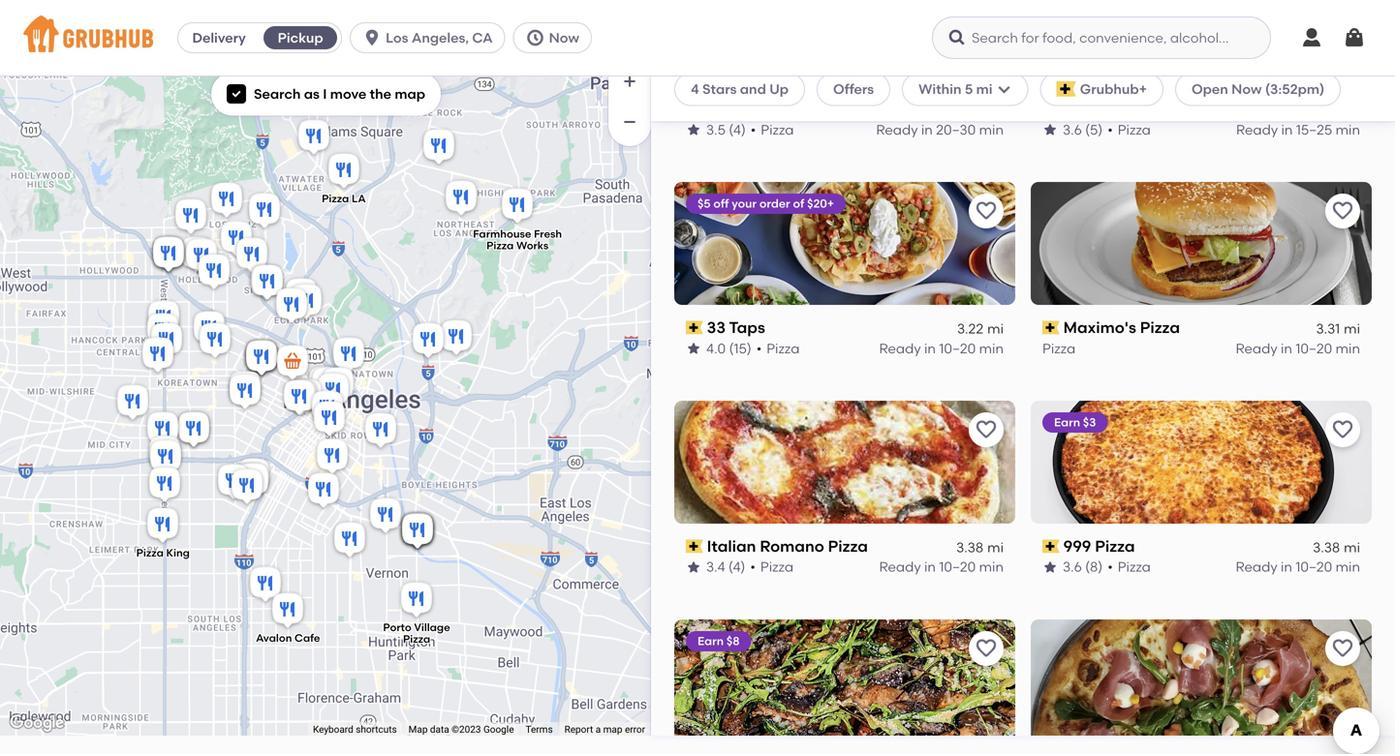 Task type: locate. For each thing, give the bounding box(es) containing it.
ca
[[472, 30, 493, 46]]

• pizza down the "blaze pizza"
[[751, 122, 794, 138]]

la pizza del sol image
[[409, 320, 448, 363]]

map data ©2023 google
[[409, 725, 514, 736]]

pizza inside the 'farmhouse fresh pizza works'
[[487, 239, 514, 252]]

3.6
[[1063, 122, 1082, 138], [1063, 559, 1082, 576]]

ready in 10–20 min
[[879, 340, 1004, 357], [1236, 340, 1361, 357], [879, 559, 1004, 576], [1236, 559, 1361, 576]]

ready in 15–25 min
[[1237, 122, 1361, 138]]

rich pizzas image
[[246, 565, 285, 607]]

• right the 3.4 (4)
[[750, 559, 756, 576]]

999 pizza
[[1064, 538, 1135, 556]]

pickup button
[[260, 22, 341, 53]]

subscription pass image for italian romano pizza
[[686, 540, 703, 554]]

danny boy's famous original pizza image
[[305, 364, 344, 407]]

subscription pass image for maximo's pizza
[[1043, 321, 1060, 335]]

in for 33 taps
[[925, 340, 936, 357]]

earn for earn $3
[[1054, 416, 1081, 430]]

mi for pizza please
[[1344, 102, 1361, 118]]

pizza down up
[[753, 100, 793, 119]]

a
[[596, 725, 601, 736]]

pizza king
[[136, 547, 190, 560]]

star icon image left 4.0
[[686, 341, 702, 357]]

(4) right 3.5 on the top of page
[[729, 122, 746, 138]]

within 5 mi
[[919, 81, 993, 97]]

(5)
[[1086, 122, 1103, 138]]

svg image inside now button
[[526, 28, 545, 47]]

pizza down maximo's
[[1043, 340, 1076, 357]]

2 3.38 mi from the left
[[1313, 540, 1361, 556]]

los angeles, ca
[[386, 30, 493, 46]]

ready for 999 pizza
[[1236, 559, 1278, 576]]

3.31
[[1317, 321, 1341, 337]]

10–20 for 33 taps
[[939, 340, 976, 357]]

1 vertical spatial (4)
[[729, 559, 746, 576]]

subscription pass image down grubhub plus flag logo
[[1043, 102, 1060, 116]]

3.6 down 999
[[1063, 559, 1082, 576]]

1 vertical spatial subscription pass image
[[686, 540, 703, 554]]

• pizza for blaze
[[751, 122, 794, 138]]

• pizza down italian romano pizza
[[750, 559, 794, 576]]

subscription pass image left maximo's
[[1043, 321, 1060, 335]]

blaze pizza
[[707, 100, 793, 119]]

star icon image for 33 taps
[[686, 341, 702, 357]]

1 vertical spatial map
[[603, 725, 623, 736]]

terms link
[[526, 725, 553, 736]]

• pizza for 999
[[1108, 559, 1151, 576]]

save this restaurant button
[[969, 194, 1004, 229], [1326, 194, 1361, 229], [969, 413, 1004, 448], [1326, 413, 1361, 448], [969, 632, 1004, 667], [1326, 632, 1361, 667]]

star icon image left 3.4
[[686, 560, 702, 576]]

dop sub image
[[242, 338, 281, 380]]

minus icon image
[[620, 112, 640, 132]]

earn left $3
[[1054, 416, 1081, 430]]

and
[[740, 81, 766, 97]]

map right a
[[603, 725, 623, 736]]

earn $3
[[1054, 416, 1097, 430]]

(4) for blaze
[[729, 122, 746, 138]]

3.22 mi
[[957, 321, 1004, 337]]

now right ca
[[549, 30, 579, 46]]

• right (8)
[[1108, 559, 1113, 576]]

min for italian romano pizza
[[979, 559, 1004, 576]]

search
[[254, 86, 301, 102]]

33
[[707, 319, 726, 337]]

33 taps
[[707, 319, 765, 337]]

thanks pizza image
[[147, 320, 186, 363]]

ready for maximo's pizza
[[1236, 340, 1278, 357]]

tumbys pizza image
[[226, 372, 265, 414]]

subscription pass image for 33 taps
[[686, 321, 703, 335]]

tomato pie pizza joint silver lake image
[[245, 190, 284, 233]]

svg image right ca
[[526, 28, 545, 47]]

1 vertical spatial now
[[1232, 81, 1262, 97]]

• down the "blaze pizza"
[[751, 122, 756, 138]]

in for italian romano pizza
[[925, 559, 936, 576]]

keyboard
[[313, 725, 353, 736]]

1 vertical spatial earn
[[698, 635, 724, 649]]

0 vertical spatial now
[[549, 30, 579, 46]]

0 vertical spatial subscription pass image
[[1043, 321, 1060, 335]]

• pizza
[[751, 122, 794, 138], [1108, 122, 1151, 138], [757, 340, 800, 357], [750, 559, 794, 576], [1108, 559, 1151, 576]]

works
[[517, 239, 549, 252]]

0 horizontal spatial now
[[549, 30, 579, 46]]

• pizza for 33
[[757, 340, 800, 357]]

0 horizontal spatial 3.38 mi
[[957, 540, 1004, 556]]

pizza up (8)
[[1095, 538, 1135, 556]]

Search for food, convenience, alcohol... search field
[[932, 16, 1272, 59]]

keyboard shortcuts
[[313, 725, 397, 736]]

1 horizontal spatial 3.38
[[1313, 540, 1341, 556]]

2 for 1 pizza on western image
[[143, 409, 182, 452]]

3.6 left (5)
[[1063, 122, 1082, 138]]

now right open
[[1232, 81, 1262, 97]]

star icon image
[[686, 122, 702, 138], [1043, 122, 1058, 138], [686, 341, 702, 357], [686, 560, 702, 576], [1043, 560, 1058, 576]]

offers
[[834, 81, 874, 97]]

hollywood pizza image
[[398, 511, 437, 554]]

cruzer pizza (100% vegan) image
[[172, 196, 210, 239]]

tom n toms image
[[196, 320, 235, 363]]

1 3.6 from the top
[[1063, 122, 1082, 138]]

viztango cafe image
[[232, 461, 270, 503]]

2 3.38 from the left
[[1313, 540, 1341, 556]]

0 vertical spatial earn
[[1054, 416, 1081, 430]]

fat tomato pizza image
[[143, 311, 182, 353]]

svg image up '(3:52pm)'
[[1301, 26, 1324, 49]]

f*ck'n good pizza image
[[242, 338, 281, 380]]

(4) right 3.4
[[729, 559, 746, 576]]

mi for 999 pizza
[[1344, 540, 1361, 556]]

chik' chik' pizza image
[[398, 511, 437, 554]]

l.a. pizza image
[[174, 409, 213, 452]]

ready in 10–20 min for italian romano pizza
[[879, 559, 1004, 576]]

star icon image left 3.6 (5)
[[1043, 122, 1058, 138]]

0 horizontal spatial 3.38
[[957, 540, 984, 556]]

4.0
[[707, 340, 726, 357]]

maximo's pizza
[[1064, 319, 1180, 337]]

save this restaurant image
[[975, 200, 998, 223], [1332, 200, 1355, 223], [1332, 419, 1355, 442], [975, 638, 998, 661], [1332, 638, 1355, 661]]

mi for blaze pizza
[[988, 102, 1004, 118]]

999
[[1064, 538, 1092, 556]]

avalon cafe image
[[268, 591, 307, 633]]

ny crust pizza image
[[149, 234, 188, 277]]

porto village pizza
[[383, 622, 450, 646]]

svg image left los
[[363, 28, 382, 47]]

• pizza for italian
[[750, 559, 794, 576]]

blaze
[[707, 100, 749, 119]]

subscription pass image
[[686, 102, 703, 116], [1043, 102, 1060, 116], [686, 321, 703, 335], [1043, 540, 1060, 554]]

15–25
[[1297, 122, 1333, 138]]

0 horizontal spatial subscription pass image
[[686, 540, 703, 554]]

ready in 10–20 min for 33 taps
[[879, 340, 1004, 357]]

0 horizontal spatial map
[[395, 86, 425, 102]]

3.38
[[957, 540, 984, 556], [1313, 540, 1341, 556]]

in for blaze pizza
[[922, 122, 933, 138]]

la
[[352, 193, 366, 206]]

earn $8
[[698, 635, 740, 649]]

map
[[395, 86, 425, 102], [603, 725, 623, 736]]

ready in 20–30 min
[[876, 122, 1004, 138]]

farmhouse
[[473, 228, 532, 241]]

maximo's pizza image
[[330, 520, 369, 563]]

star icon image for italian romano pizza
[[686, 560, 702, 576]]

3.22
[[957, 321, 984, 337]]

google image
[[5, 711, 69, 737]]

pizza down porto village pizza image at bottom left
[[403, 633, 430, 646]]

pizza moon image
[[145, 434, 184, 476]]

• right (15) on the top right
[[757, 340, 762, 357]]

min for 999 pizza
[[1336, 559, 1361, 576]]

move
[[330, 86, 367, 102]]

vernon trattoria 25 image
[[366, 496, 405, 538]]

patxis pizza image
[[437, 317, 476, 360]]

1 vertical spatial 3.6
[[1063, 559, 1082, 576]]

your
[[732, 197, 757, 211]]

svg image
[[1343, 26, 1367, 49], [363, 28, 382, 47], [948, 28, 967, 47], [997, 82, 1012, 97], [231, 88, 242, 100]]

nashville fried chicken pizza image
[[242, 338, 281, 380]]

stars
[[703, 81, 737, 97]]

village
[[414, 622, 450, 635]]

proper pizza & pasta image
[[226, 369, 265, 411]]

ready for pizza please
[[1237, 122, 1278, 138]]

• pizza right (8)
[[1108, 559, 1151, 576]]

1 horizontal spatial now
[[1232, 81, 1262, 97]]

1 3.38 mi from the left
[[957, 540, 1004, 556]]

save this restaurant image for earn $3
[[1332, 419, 1355, 442]]

earn left $8
[[698, 635, 724, 649]]

as
[[304, 86, 320, 102]]

ready for blaze pizza
[[876, 122, 918, 138]]

3.6 for pizza please
[[1063, 122, 1082, 138]]

1 horizontal spatial subscription pass image
[[1043, 321, 1060, 335]]

up
[[770, 81, 789, 97]]

zinc cafe & market image
[[361, 410, 400, 453]]

subscription pass image left 999
[[1043, 540, 1060, 554]]

star icon image left 3.6 (8)
[[1043, 560, 1058, 576]]

1 horizontal spatial earn
[[1054, 416, 1081, 430]]

map right the
[[395, 86, 425, 102]]

• pizza down please
[[1108, 122, 1151, 138]]

earn for earn $8
[[698, 635, 724, 649]]

in for maximo's pizza
[[1281, 340, 1293, 357]]

italian romano pizza image
[[398, 510, 437, 553]]

• for blaze
[[751, 122, 756, 138]]

lasorted's image
[[248, 262, 287, 305]]

2 3.6 from the top
[[1063, 559, 1082, 576]]

garage pizza image
[[217, 219, 256, 261]]

• pizza down taps
[[757, 340, 800, 357]]

svg image inside los angeles, ca "button"
[[363, 28, 382, 47]]

3.38 mi
[[957, 540, 1004, 556], [1313, 540, 1361, 556]]

3.38 for 999 pizza
[[1313, 540, 1341, 556]]

0 horizontal spatial earn
[[698, 635, 724, 649]]

3.4
[[707, 559, 725, 576]]

search as i move the map
[[254, 86, 425, 102]]

• for 33
[[757, 340, 762, 357]]

subscription pass image down 4
[[686, 102, 703, 116]]

3.31 mi
[[1317, 321, 1361, 337]]

1 3.38 from the left
[[957, 540, 984, 556]]

(3:52pm)
[[1266, 81, 1325, 97]]

star icon image left 3.5 on the top of page
[[686, 122, 702, 138]]

• right (5)
[[1108, 122, 1113, 138]]

angelino's burgers image
[[398, 511, 437, 554]]

star icon image for blaze pizza
[[686, 122, 702, 138]]

(4)
[[729, 122, 746, 138], [729, 559, 746, 576]]

0 vertical spatial (4)
[[729, 122, 746, 138]]

pasta roma image
[[235, 456, 273, 499]]

3.08
[[956, 102, 984, 118]]

pizza la
[[322, 193, 366, 206]]

subscription pass image left the italian at the right
[[686, 540, 703, 554]]

in for pizza please
[[1282, 122, 1293, 138]]

pizza left works at left top
[[487, 239, 514, 252]]

grubhub plus flag logo image
[[1057, 82, 1077, 97]]

shortcuts
[[356, 725, 397, 736]]

fresh
[[534, 228, 562, 241]]

delivery
[[192, 30, 246, 46]]

plus icon image
[[620, 72, 640, 91]]

ready in 10–20 min for maximo's pizza
[[1236, 340, 1361, 357]]

earn
[[1054, 416, 1081, 430], [698, 635, 724, 649]]

subscription pass image
[[1043, 321, 1060, 335], [686, 540, 703, 554]]

tom n toms image
[[313, 437, 352, 479]]

1 horizontal spatial map
[[603, 725, 623, 736]]

star icon image for 999 pizza
[[1043, 560, 1058, 576]]

cherry pick cafe image
[[319, 365, 358, 408]]

subscription pass image left 33
[[686, 321, 703, 335]]

0 vertical spatial 3.6
[[1063, 122, 1082, 138]]

0 horizontal spatial svg image
[[526, 28, 545, 47]]

delivery button
[[178, 22, 260, 53]]

0 vertical spatial map
[[395, 86, 425, 102]]

mi
[[977, 81, 993, 97], [988, 102, 1004, 118], [1344, 102, 1361, 118], [988, 321, 1004, 337], [1344, 321, 1361, 337], [988, 540, 1004, 556], [1344, 540, 1361, 556]]

blaze pizza image
[[228, 467, 267, 509]]

svg image
[[1301, 26, 1324, 49], [526, 28, 545, 47]]

1 horizontal spatial 3.38 mi
[[1313, 540, 1361, 556]]



Task type: vqa. For each thing, say whether or not it's contained in the screenshot.
(249) on the left of page
no



Task type: describe. For each thing, give the bounding box(es) containing it.
4 stars and up
[[691, 81, 789, 97]]

of
[[793, 197, 805, 211]]

porto village pizza image
[[397, 580, 436, 623]]

pizza right (8)
[[1118, 559, 1151, 576]]

romano
[[760, 538, 825, 556]]

pizza right romano
[[828, 538, 868, 556]]

bagel + slice image
[[420, 126, 458, 169]]

3.6 for 999 pizza
[[1063, 559, 1082, 576]]

slicey's pizza image
[[113, 382, 152, 425]]

ready for italian romano pizza
[[879, 559, 921, 576]]

mi for maximo's pizza
[[1344, 321, 1361, 337]]

italian romano pizza logo image
[[675, 401, 1016, 524]]

grubhub+
[[1080, 81, 1148, 97]]

open now (3:52pm)
[[1192, 81, 1325, 97]]

big mamas & papas pizzeria image
[[195, 251, 234, 294]]

buongiorno pizza e pasta image
[[304, 471, 343, 513]]

los
[[386, 30, 409, 46]]

google
[[484, 725, 514, 736]]

report
[[565, 725, 593, 736]]

• for italian
[[750, 559, 756, 576]]

italian romano pizza
[[707, 538, 868, 556]]

pizza down italian romano pizza
[[761, 559, 794, 576]]

cafe
[[295, 632, 320, 645]]

3.38 for italian romano pizza
[[957, 540, 984, 556]]

999 pizza logo image
[[1031, 401, 1372, 524]]

save this restaurant image for earn $8
[[975, 638, 998, 661]]

pizza hut image
[[310, 399, 349, 441]]

3.4 (4)
[[707, 559, 746, 576]]

3.5
[[707, 122, 726, 138]]

subscription pass image for blaze pizza
[[686, 102, 703, 116]]

viking pizza and kabob image
[[295, 117, 333, 159]]

svg image left search
[[231, 88, 242, 100]]

terms
[[526, 725, 553, 736]]

lucifers pizza image
[[207, 180, 246, 222]]

angeles,
[[412, 30, 469, 46]]

map region
[[0, 35, 684, 755]]

within
[[919, 81, 962, 97]]

pizza please image
[[214, 462, 253, 504]]

20–30
[[936, 122, 976, 138]]

koreatown pizza company image
[[139, 335, 177, 377]]

fratelli's pizza place image
[[190, 309, 229, 351]]

tumby's pizza image
[[145, 465, 184, 507]]

amazing vegan pizza image
[[149, 234, 188, 277]]

pickup
[[278, 30, 323, 46]]

$5 off your order of $20+
[[698, 197, 835, 211]]

mi for italian romano pizza
[[988, 540, 1004, 556]]

33 taps logo image
[[675, 182, 1016, 306]]

10–20 for 999 pizza
[[1296, 559, 1333, 576]]

report a map error
[[565, 725, 645, 736]]

pizza inside 'porto village pizza'
[[403, 633, 430, 646]]

1 horizontal spatial svg image
[[1301, 26, 1324, 49]]

piara pizza image
[[234, 461, 272, 503]]

star icon image for pizza please
[[1043, 122, 1058, 138]]

taps
[[729, 319, 765, 337]]

4
[[691, 81, 699, 97]]

999 pizza image
[[144, 298, 183, 341]]

min for maximo's pizza
[[1336, 340, 1361, 357]]

keyboard shortcuts button
[[313, 724, 397, 737]]

$3
[[1083, 416, 1097, 430]]

off
[[714, 197, 729, 211]]

porto village pizza #2 image
[[146, 438, 185, 480]]

porto
[[383, 622, 412, 635]]

pizza please
[[1064, 100, 1159, 119]]

l.a. pizza logo image
[[675, 620, 1016, 743]]

now inside button
[[549, 30, 579, 46]]

pizza down the "blaze pizza"
[[761, 122, 794, 138]]

10e image
[[287, 377, 326, 419]]

min for pizza please
[[1336, 122, 1361, 138]]

subscription pass image for 999 pizza
[[1043, 540, 1060, 554]]

• for 999
[[1108, 559, 1113, 576]]

farmhouse fresh pizza works
[[473, 228, 562, 252]]

svg image up 3.08 mi
[[997, 82, 1012, 97]]

svg image up within 5 mi
[[948, 28, 967, 47]]

i
[[323, 86, 327, 102]]

save this restaurant image for $5 off your order of $20+
[[975, 200, 998, 223]]

3.21
[[1317, 102, 1341, 118]]

min for 33 taps
[[979, 340, 1004, 357]]

omg pizza image
[[242, 338, 281, 380]]

• pizza for pizza
[[1108, 122, 1151, 138]]

mi for 33 taps
[[988, 321, 1004, 337]]

wood silver lake image
[[247, 262, 286, 305]]

italian
[[707, 538, 756, 556]]

pizza right (15) on the top right
[[767, 340, 800, 357]]

3.6 (8)
[[1063, 559, 1103, 576]]

3.6 (5)
[[1063, 122, 1103, 138]]

hard times pizza image
[[282, 276, 321, 318]]

raffallo's pizza image
[[182, 236, 221, 279]]

pizza king image
[[143, 505, 182, 548]]

pizza and panini logo image
[[1031, 620, 1372, 743]]

joe's pizza downtown la image
[[308, 388, 347, 431]]

(4) for italian
[[729, 559, 746, 576]]

maximo's pizza logo image
[[1031, 182, 1372, 306]]

4.0 (15)
[[707, 340, 752, 357]]

• for pizza
[[1108, 122, 1113, 138]]

$8
[[727, 635, 740, 649]]

report a map error link
[[565, 725, 645, 736]]

$5
[[698, 197, 711, 211]]

now button
[[513, 22, 600, 53]]

open
[[1192, 81, 1229, 97]]

$20+
[[807, 197, 835, 211]]

the
[[370, 86, 392, 102]]

order
[[760, 197, 791, 211]]

sage plant based bistro & brewery (echo park) image
[[287, 282, 326, 324]]

5
[[965, 81, 973, 97]]

firenza pizza image
[[308, 365, 347, 408]]

farmhouse fresh pizza works image
[[498, 186, 537, 228]]

3.21 mi
[[1317, 102, 1361, 118]]

data
[[430, 725, 449, 736]]

3.38 mi for italian romano pizza
[[957, 540, 1004, 556]]

pizza up 3.6 (5)
[[1064, 100, 1104, 119]]

7 eleven image
[[273, 343, 312, 385]]

33 taps image
[[233, 235, 271, 278]]

italian romana pizza image
[[149, 234, 188, 277]]

please
[[1108, 100, 1159, 119]]

©2023
[[452, 725, 481, 736]]

desano pizza bakery image
[[177, 234, 216, 277]]

min for blaze pizza
[[979, 122, 1004, 138]]

map
[[409, 725, 428, 736]]

pizza right maximo's
[[1140, 319, 1180, 337]]

main navigation navigation
[[0, 0, 1396, 77]]

sbarro image
[[280, 377, 319, 420]]

save this restaurant image
[[975, 419, 998, 442]]

999 pizza image
[[174, 409, 213, 452]]

ready for 33 taps
[[879, 340, 921, 357]]

pizza la image
[[325, 151, 363, 193]]

3.5 (4)
[[707, 122, 746, 138]]

in for 999 pizza
[[1281, 559, 1293, 576]]

svg image up 3.21 mi
[[1343, 26, 1367, 49]]

3.38 mi for 999 pizza
[[1313, 540, 1361, 556]]

maximo's
[[1064, 319, 1137, 337]]

pizza and panini image
[[398, 511, 437, 554]]

10–20 for maximo's pizza
[[1296, 340, 1333, 357]]

los angeles, ca button
[[350, 22, 513, 53]]

3.08 mi
[[956, 102, 1004, 118]]

olio wood fired pizzeria gmc image
[[314, 371, 353, 413]]

pizza left "la"
[[322, 193, 349, 206]]

king
[[166, 547, 190, 560]]

california pizza kitchen image
[[282, 377, 321, 420]]

pizza buona image
[[272, 285, 311, 328]]

pizza down please
[[1118, 122, 1151, 138]]

subscription pass image for pizza please
[[1043, 102, 1060, 116]]

fidel's pizza image
[[442, 178, 481, 220]]

(8)
[[1086, 559, 1103, 576]]

pizza left king
[[136, 547, 164, 560]]

error
[[625, 725, 645, 736]]

papa johns image
[[330, 335, 368, 377]]

ready in 10–20 min for 999 pizza
[[1236, 559, 1361, 576]]

avalon cafe
[[256, 632, 320, 645]]

10–20 for italian romano pizza
[[939, 559, 976, 576]]



